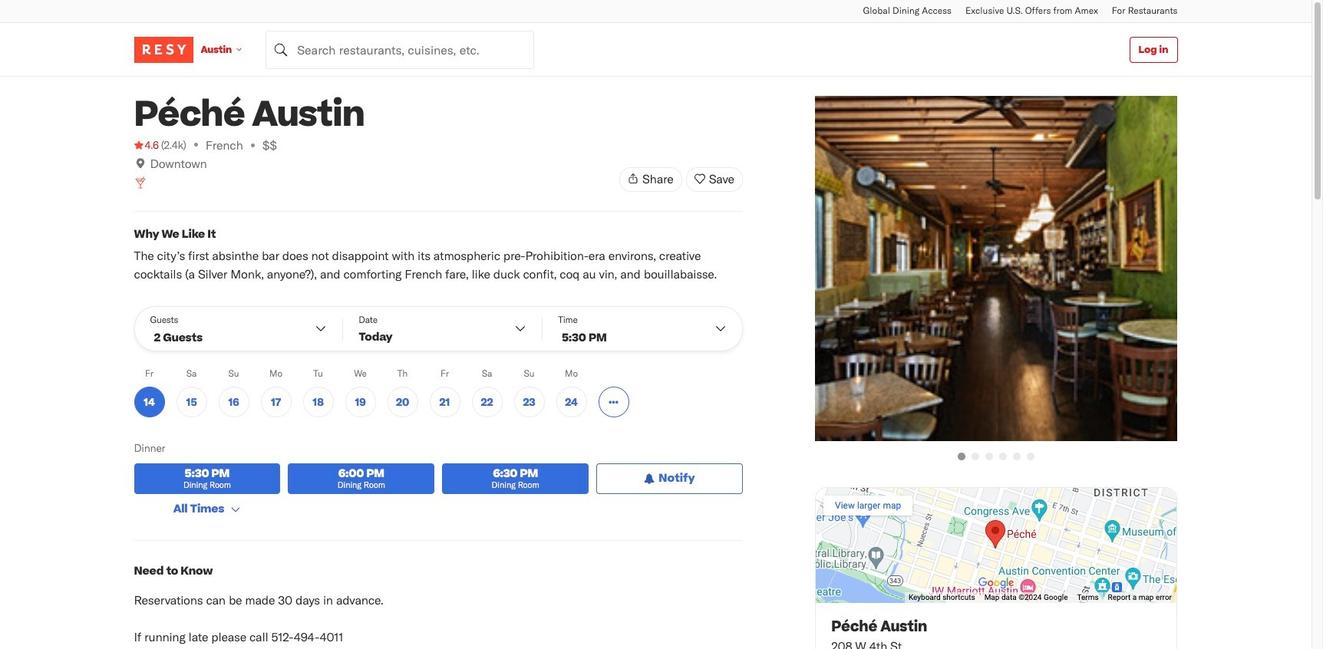Task type: describe. For each thing, give the bounding box(es) containing it.
4.6 out of 5 stars image
[[134, 137, 159, 153]]



Task type: locate. For each thing, give the bounding box(es) containing it.
Search restaurants, cuisines, etc. text field
[[266, 30, 534, 69]]

None field
[[266, 30, 534, 69]]



Task type: vqa. For each thing, say whether or not it's contained in the screenshot.
the 4.9 out of 5 stars "icon"
no



